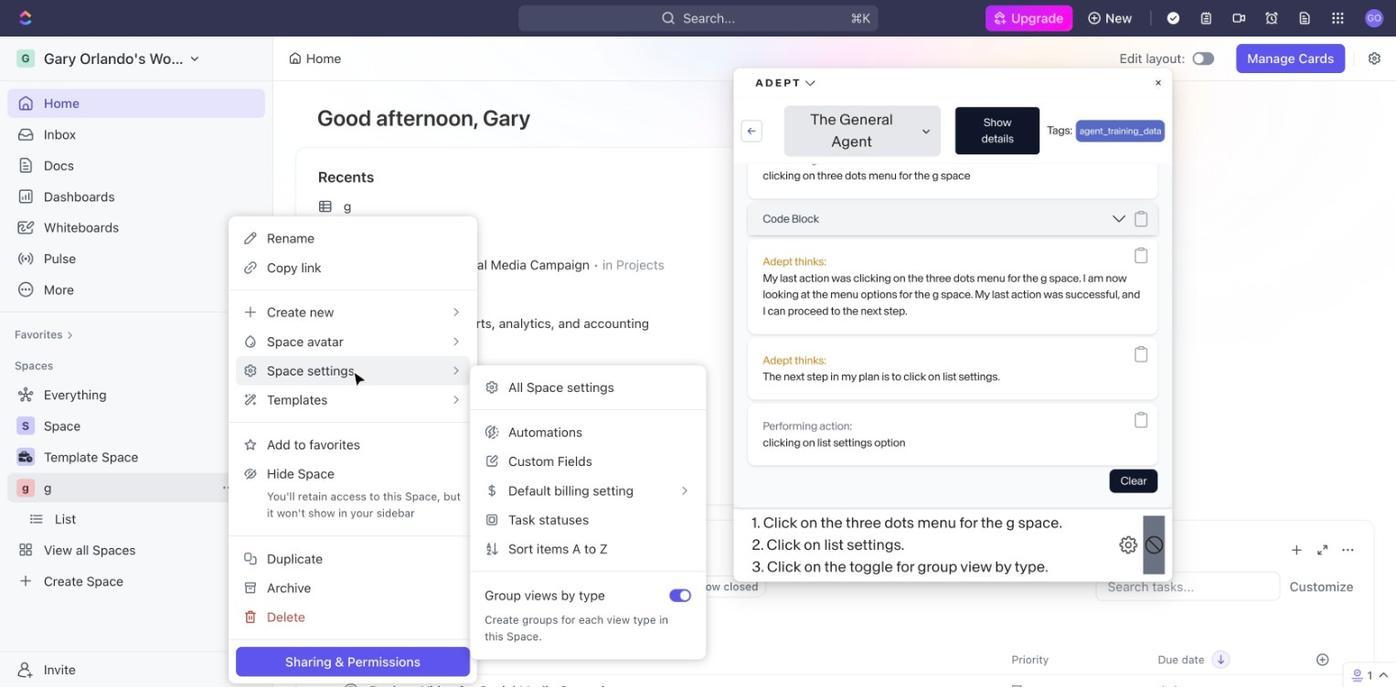 Task type: describe. For each thing, give the bounding box(es) containing it.
Search tasks... text field
[[1097, 573, 1280, 601]]

tree inside sidebar navigation
[[7, 380, 265, 596]]



Task type: vqa. For each thing, say whether or not it's contained in the screenshot.
alert
no



Task type: locate. For each thing, give the bounding box(es) containing it.
sidebar navigation
[[0, 37, 273, 688]]

tree
[[7, 380, 265, 596]]

g, , element
[[16, 479, 35, 497]]



